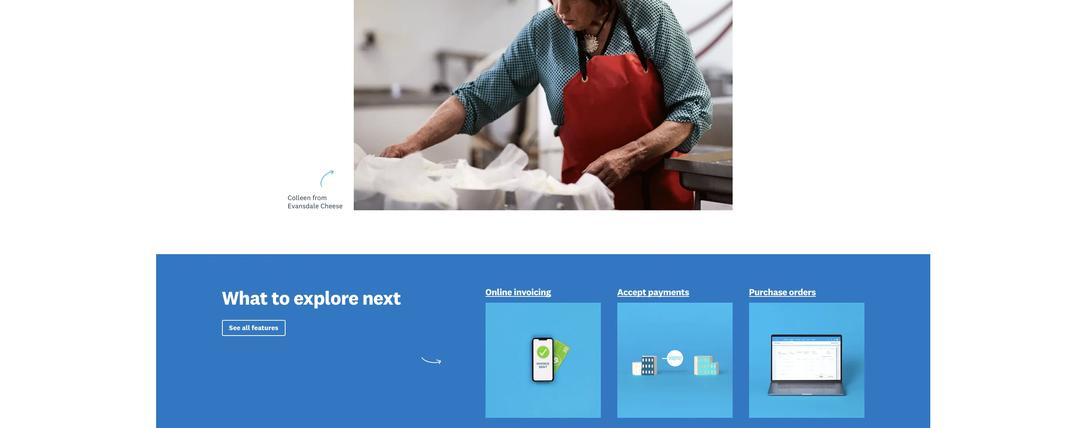 Task type: describe. For each thing, give the bounding box(es) containing it.
explore
[[294, 286, 358, 310]]

online invoicing
[[486, 287, 551, 298]]

accept payments link
[[617, 287, 689, 300]]

from
[[313, 194, 327, 202]]

see all features
[[229, 324, 278, 333]]

evansdale
[[288, 202, 319, 211]]

accept payments
[[617, 287, 689, 298]]

colleen from evansdale cheese
[[288, 194, 343, 211]]

features
[[252, 324, 278, 333]]

see all features link
[[222, 321, 286, 337]]

invoicing
[[514, 287, 551, 298]]

online
[[486, 287, 512, 298]]

cheese
[[321, 202, 343, 211]]



Task type: locate. For each thing, give the bounding box(es) containing it.
online invoicing link
[[486, 287, 551, 300]]

what
[[222, 286, 268, 310]]

colleen
[[288, 194, 311, 202]]

to
[[272, 286, 290, 310]]

what to explore next
[[222, 286, 401, 310]]

purchase
[[749, 287, 787, 298]]

payments
[[648, 287, 689, 298]]

all
[[242, 324, 250, 333]]

accept
[[617, 287, 646, 298]]

next
[[362, 286, 401, 310]]

see
[[229, 324, 240, 333]]

purchase orders link
[[749, 287, 816, 300]]

purchase orders
[[749, 287, 816, 298]]

orders
[[789, 287, 816, 298]]

woman making cheese image
[[354, 0, 733, 211]]



Task type: vqa. For each thing, say whether or not it's contained in the screenshot.
app
no



